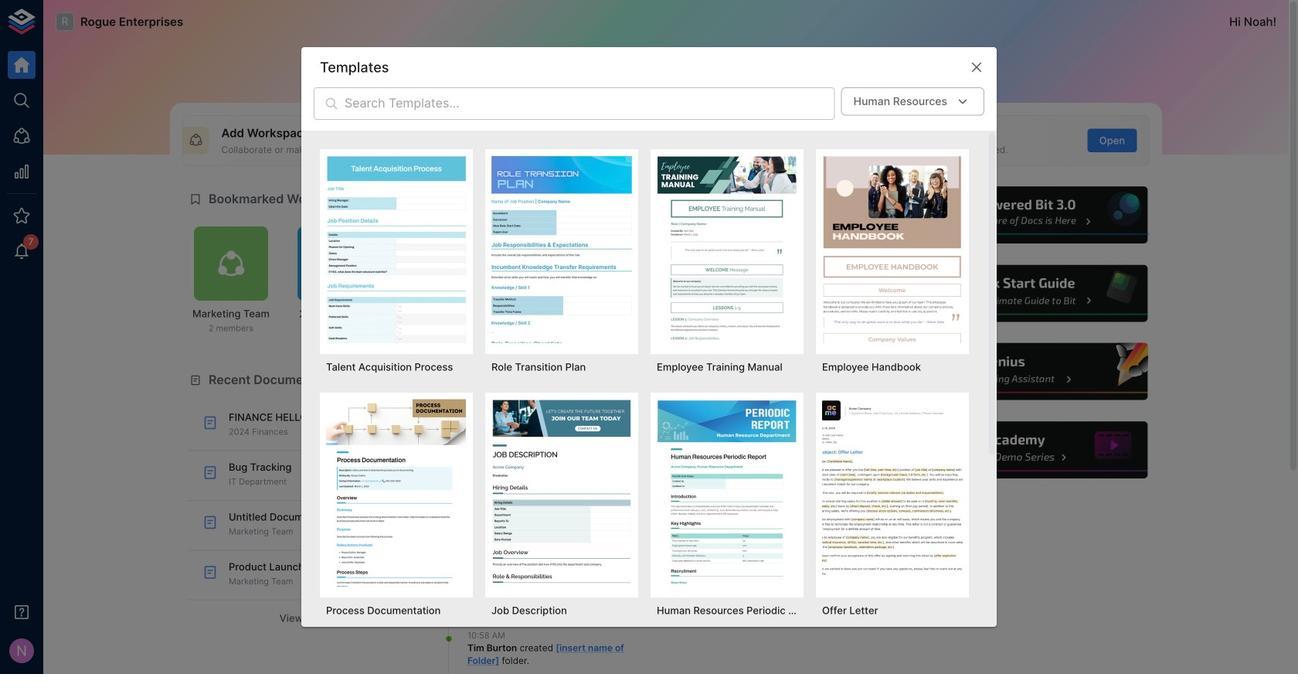 Task type: locate. For each thing, give the bounding box(es) containing it.
job description image
[[492, 399, 632, 587]]

help image
[[918, 184, 1151, 246], [918, 263, 1151, 324], [918, 341, 1151, 402], [918, 419, 1151, 481]]

dialog
[[302, 47, 997, 674]]

talent acquisition process image
[[326, 156, 467, 343]]



Task type: describe. For each thing, give the bounding box(es) containing it.
1 help image from the top
[[918, 184, 1151, 246]]

2 help image from the top
[[918, 263, 1151, 324]]

employee training manual image
[[657, 156, 798, 343]]

process documentation image
[[326, 399, 467, 587]]

human resources periodic report image
[[657, 399, 798, 587]]

role transition plan image
[[492, 156, 632, 343]]

Search Templates... text field
[[345, 88, 836, 120]]

offer letter image
[[823, 399, 963, 587]]

employee handbook image
[[823, 156, 963, 343]]

4 help image from the top
[[918, 419, 1151, 481]]

3 help image from the top
[[918, 341, 1151, 402]]



Task type: vqa. For each thing, say whether or not it's contained in the screenshot.
second help IMAGE from the bottom
yes



